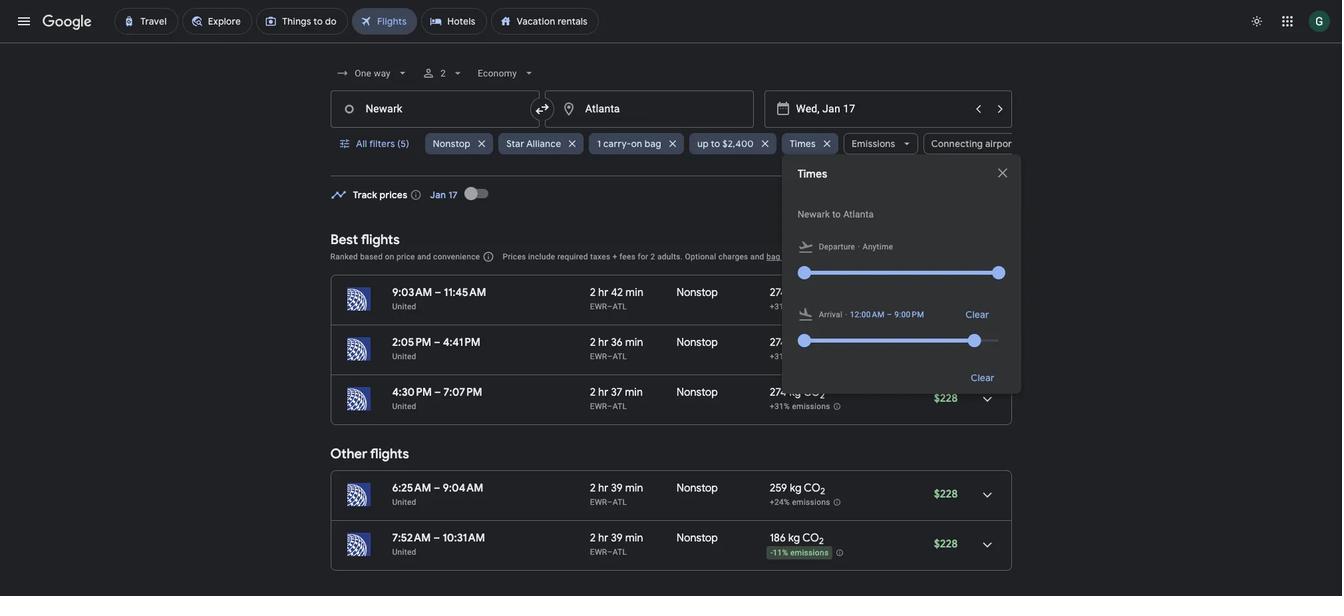 Task type: vqa. For each thing, say whether or not it's contained in the screenshot.
Google Account: Giulia Masi  
(giulia.masi@adept.ai) icon
no



Task type: describe. For each thing, give the bounding box(es) containing it.
total duration 2 hr 42 min. element
[[590, 286, 677, 302]]

+31% inside 274 kg co +31% emissions
[[770, 302, 790, 312]]

nonstop button
[[425, 128, 493, 160]]

0 vertical spatial clear button
[[950, 304, 1006, 326]]

nonstop for 11:45 am
[[677, 286, 718, 300]]

– inside 4:30 pm – 7:07 pm united
[[435, 386, 441, 399]]

leaves newark liberty international airport at 6:25 am on wednesday, january 17 and arrives at hartsfield-jackson atlanta international airport at 9:04 am on wednesday, january 17. element
[[392, 482, 484, 495]]

nonstop flight. element for 186
[[677, 532, 718, 547]]

– inside 9:03 am – 11:45 am united
[[435, 286, 442, 300]]

9:00 pm
[[895, 310, 925, 320]]

learn more about tracked prices image
[[410, 189, 422, 201]]

leaves newark liberty international airport at 4:30 pm on wednesday, january 17 and arrives at hartsfield-jackson atlanta international airport at 7:07 pm on wednesday, january 17. element
[[392, 386, 483, 399]]

united for 4:30 pm
[[392, 402, 417, 411]]

228 us dollars text field for 274
[[935, 392, 958, 405]]

swap origin and destination. image
[[534, 101, 550, 117]]

2:05 pm
[[392, 336, 432, 350]]

emissions inside 274 kg co 2 +31% emissions
[[793, 352, 831, 362]]

12:00 am
[[851, 310, 885, 320]]

flight details. leaves newark liberty international airport at 6:25 am on wednesday, january 17 and arrives at hartsfield-jackson atlanta international airport at 9:04 am on wednesday, january 17. image
[[972, 479, 1004, 511]]

emissions down 259 kg co 2
[[793, 498, 831, 507]]

4:30 pm – 7:07 pm united
[[392, 386, 483, 411]]

9:03 am – 11:45 am united
[[392, 286, 487, 312]]

11%
[[773, 549, 789, 558]]

2 hr 39 min ewr – atl for 9:04 am
[[590, 482, 644, 507]]

2 hr 36 min ewr – atl
[[590, 336, 644, 362]]

– inside 2 hr 42 min ewr – atl
[[608, 302, 613, 312]]

to for newark
[[833, 209, 841, 220]]

for
[[638, 252, 649, 262]]

39 for 10:31 am
[[611, 532, 623, 545]]

flights for best flights
[[361, 232, 400, 248]]

Arrival time: 7:07 PM. text field
[[444, 386, 483, 399]]

hr for 11:45 am
[[599, 286, 609, 300]]

nonstop inside popup button
[[433, 138, 471, 150]]

min for 259
[[626, 482, 644, 495]]

1 nonstop flight. element from the top
[[677, 286, 718, 302]]

+31% inside 274 kg co 2 +31% emissions
[[770, 352, 790, 362]]

2 inside 186 kg co 2
[[820, 536, 824, 547]]

required
[[558, 252, 588, 262]]

ewr for 11:45 am
[[590, 302, 608, 312]]

ranked based on price and convenience
[[331, 252, 480, 262]]

adults.
[[658, 252, 683, 262]]

1
[[598, 138, 601, 150]]

newark
[[798, 209, 830, 220]]

kg for 186
[[789, 532, 801, 545]]

2 hr 42 min ewr – atl
[[590, 286, 644, 312]]

(5)
[[397, 138, 409, 150]]

2 button
[[417, 57, 470, 89]]

atlanta
[[844, 209, 874, 220]]

228 US dollars text field
[[935, 342, 958, 356]]

10:31 am
[[443, 532, 485, 545]]

2 inside 2 hr 42 min ewr – atl
[[590, 286, 596, 300]]

2 inside popup button
[[441, 68, 446, 79]]

– inside 6:25 am – 9:04 am united
[[434, 482, 441, 495]]

charges
[[719, 252, 749, 262]]

prices
[[503, 252, 526, 262]]

atl for 10:31 am
[[613, 548, 627, 557]]

Arrival time: 11:45 AM. text field
[[444, 286, 487, 300]]

– inside 2 hr 36 min ewr – atl
[[608, 352, 613, 362]]

11:45 am
[[444, 286, 487, 300]]

Departure time: 7:52 AM. text field
[[392, 532, 431, 545]]

2 hr 37 min ewr – atl
[[590, 386, 643, 411]]

274 kg co +31% emissions
[[770, 286, 831, 312]]

-11% emissions
[[771, 549, 829, 558]]

united for 2:05 pm
[[392, 352, 417, 362]]

hr for 10:31 am
[[599, 532, 609, 545]]

other flights
[[331, 446, 409, 463]]

ewr for 7:07 pm
[[590, 402, 608, 411]]

best
[[331, 232, 358, 248]]

Departure time: 2:05 PM. text field
[[392, 336, 432, 350]]

track prices
[[353, 189, 408, 201]]

flight details. leaves newark liberty international airport at 4:30 pm on wednesday, january 17 and arrives at hartsfield-jackson atlanta international airport at 7:07 pm on wednesday, january 17. image
[[972, 384, 1004, 415]]

nonstop flight. element for 259
[[677, 482, 718, 497]]

4:30 pm
[[392, 386, 432, 399]]

kg for 259
[[790, 482, 802, 495]]

on for based
[[385, 252, 395, 262]]

hr for 4:41 pm
[[599, 336, 609, 350]]

9:04 am
[[443, 482, 484, 495]]

apply.
[[819, 252, 841, 262]]

emissions button
[[844, 128, 919, 160]]

all
[[356, 138, 367, 150]]

emissions down 274 kg co 2
[[793, 402, 831, 412]]

up to $2,400 button
[[690, 128, 777, 160]]

2 hr 39 min ewr – atl for 10:31 am
[[590, 532, 644, 557]]

arrival
[[819, 310, 843, 320]]

1 carry-on bag
[[598, 138, 662, 150]]

learn more about ranking image
[[483, 251, 495, 263]]

$228 for 274
[[935, 392, 958, 405]]

274 kg co 2
[[770, 386, 825, 402]]

nonstop for 10:31 am
[[677, 532, 718, 545]]

7:52 am – 10:31 am united
[[392, 532, 485, 557]]

united for 7:52 am
[[392, 548, 417, 557]]

all filters (5)
[[356, 138, 409, 150]]

prices
[[380, 189, 408, 201]]

co inside 274 kg co +31% emissions
[[804, 286, 821, 300]]

7:07 pm
[[444, 386, 483, 399]]

4:41 pm
[[443, 336, 481, 350]]

all filters (5) button
[[331, 128, 420, 160]]

2 inside 259 kg co 2
[[821, 486, 826, 497]]

total duration 2 hr 36 min. element
[[590, 336, 677, 352]]

up
[[698, 138, 709, 150]]

connecting
[[932, 138, 984, 150]]

37
[[611, 386, 623, 399]]

2 inside 274 kg co 2 +31% emissions
[[821, 340, 825, 352]]

connecting airports button
[[924, 128, 1044, 160]]

2 nonstop flight. element from the top
[[677, 336, 718, 352]]

228 us dollars text field for 259
[[935, 488, 958, 501]]

– inside 2:05 pm – 4:41 pm united
[[434, 336, 441, 350]]

ewr for 4:41 pm
[[590, 352, 608, 362]]

based
[[360, 252, 383, 262]]

total duration 2 hr 39 min. element for 186
[[590, 532, 677, 547]]

bag inside "popup button"
[[645, 138, 662, 150]]

find the best price region
[[331, 178, 1012, 222]]

kg inside 274 kg co 2 +31% emissions
[[790, 336, 802, 350]]

274 for 2 hr 36 min
[[770, 336, 787, 350]]

hr for 7:07 pm
[[599, 386, 609, 399]]

Arrival time: 9:04 AM. text field
[[443, 482, 484, 495]]

emissions
[[852, 138, 896, 150]]

prices include required taxes + fees for 2 adults. optional charges and bag fees may apply. passenger assistance
[[503, 252, 925, 262]]

Arrival time: 10:31 AM. text field
[[443, 532, 485, 545]]

1 fees from the left
[[620, 252, 636, 262]]

carry-
[[604, 138, 632, 150]]

price
[[397, 252, 415, 262]]

passenger assistance button
[[843, 252, 925, 262]]

to for up
[[711, 138, 721, 150]]

39 for 9:04 am
[[611, 482, 623, 495]]

2 inside 2 hr 37 min ewr – atl
[[590, 386, 596, 399]]

17
[[449, 189, 458, 201]]

flight details. leaves newark liberty international airport at 7:52 am on wednesday, january 17 and arrives at hartsfield-jackson atlanta international airport at 10:31 am on wednesday, january 17. image
[[972, 529, 1004, 561]]

ewr for 9:04 am
[[590, 498, 608, 507]]

co for 259
[[804, 482, 821, 495]]

assistance
[[885, 252, 925, 262]]



Task type: locate. For each thing, give the bounding box(es) containing it.
and right charges
[[751, 252, 765, 262]]

6:25 am
[[392, 482, 431, 495]]

2 total duration 2 hr 39 min. element from the top
[[590, 532, 677, 547]]

jan 17
[[430, 189, 458, 201]]

0 vertical spatial clear
[[966, 309, 990, 321]]

may
[[801, 252, 817, 262]]

leaves newark liberty international airport at 9:03 am on wednesday, january 17 and arrives at hartsfield-jackson atlanta international airport at 11:45 am on wednesday, january 17. element
[[392, 286, 487, 300]]

$2,400
[[723, 138, 754, 150]]

united inside 9:03 am – 11:45 am united
[[392, 302, 417, 312]]

0 vertical spatial +31%
[[770, 302, 790, 312]]

leaves newark liberty international airport at 7:52 am on wednesday, january 17 and arrives at hartsfield-jackson atlanta international airport at 10:31 am on wednesday, january 17. element
[[392, 532, 485, 545]]

on
[[632, 138, 643, 150], [385, 252, 395, 262]]

co inside 274 kg co 2
[[804, 386, 821, 399]]

atl for 4:41 pm
[[613, 352, 627, 362]]

228 us dollars text field left the flight details. leaves newark liberty international airport at 7:52 am on wednesday, january 17 and arrives at hartsfield-jackson atlanta international airport at 10:31 am on wednesday, january 17. icon
[[935, 538, 958, 551]]

emissions up 274 kg co 2
[[793, 352, 831, 362]]

kg inside 259 kg co 2
[[790, 482, 802, 495]]

hr for 9:04 am
[[599, 482, 609, 495]]

–
[[435, 286, 442, 300], [608, 302, 613, 312], [887, 310, 893, 320], [434, 336, 441, 350], [608, 352, 613, 362], [435, 386, 441, 399], [608, 402, 613, 411], [434, 482, 441, 495], [608, 498, 613, 507], [434, 532, 440, 545], [608, 548, 613, 557]]

1 vertical spatial times
[[798, 168, 828, 181]]

ewr inside 2 hr 37 min ewr – atl
[[590, 402, 608, 411]]

up to $2,400
[[698, 138, 754, 150]]

taxes
[[591, 252, 611, 262]]

co up +24% emissions
[[804, 482, 821, 495]]

bag right carry-
[[645, 138, 662, 150]]

– inside 7:52 am – 10:31 am united
[[434, 532, 440, 545]]

hr inside 2 hr 37 min ewr – atl
[[599, 386, 609, 399]]

0 horizontal spatial to
[[711, 138, 721, 150]]

1 39 from the top
[[611, 482, 623, 495]]

3 atl from the top
[[613, 402, 627, 411]]

nonstop flight. element
[[677, 286, 718, 302], [677, 336, 718, 352], [677, 386, 718, 401], [677, 482, 718, 497], [677, 532, 718, 547]]

times
[[790, 138, 816, 150], [798, 168, 828, 181]]

Departure time: 6:25 AM. text field
[[392, 482, 431, 495]]

united inside 4:30 pm – 7:07 pm united
[[392, 402, 417, 411]]

2 274 from the top
[[770, 336, 787, 350]]

united inside 7:52 am – 10:31 am united
[[392, 548, 417, 557]]

atl for 7:07 pm
[[613, 402, 627, 411]]

atl inside 2 hr 42 min ewr – atl
[[613, 302, 627, 312]]

1 vertical spatial on
[[385, 252, 395, 262]]

jan
[[430, 189, 446, 201]]

close dialog image
[[995, 165, 1011, 181]]

5 hr from the top
[[599, 532, 609, 545]]

co inside 259 kg co 2
[[804, 482, 821, 495]]

1 horizontal spatial bag
[[767, 252, 781, 262]]

united down 4:30 pm
[[392, 402, 417, 411]]

nonstop
[[433, 138, 471, 150], [677, 286, 718, 300], [677, 336, 718, 350], [677, 386, 718, 399], [677, 482, 718, 495], [677, 532, 718, 545]]

2 atl from the top
[[613, 352, 627, 362]]

co down arrival on the right of the page
[[804, 336, 821, 350]]

$228 for 186
[[935, 538, 958, 551]]

kg up -11% emissions in the right of the page
[[789, 532, 801, 545]]

on for carry-
[[632, 138, 643, 150]]

united inside 6:25 am – 9:04 am united
[[392, 498, 417, 507]]

on left price
[[385, 252, 395, 262]]

0 vertical spatial on
[[632, 138, 643, 150]]

3 228 us dollars text field from the top
[[935, 538, 958, 551]]

1 vertical spatial to
[[833, 209, 841, 220]]

Arrival time: 4:41 PM. text field
[[443, 336, 481, 350]]

2 39 from the top
[[611, 532, 623, 545]]

co inside 186 kg co 2
[[803, 532, 820, 545]]

2 vertical spatial +31%
[[770, 402, 790, 412]]

kg inside 186 kg co 2
[[789, 532, 801, 545]]

0 horizontal spatial bag
[[645, 138, 662, 150]]

6:25 am – 9:04 am united
[[392, 482, 484, 507]]

36
[[611, 336, 623, 350]]

+31% up 274 kg co 2 +31% emissions
[[770, 302, 790, 312]]

main content
[[331, 178, 1012, 582]]

0 vertical spatial times
[[790, 138, 816, 150]]

nonstop for 7:07 pm
[[677, 386, 718, 399]]

united for 9:03 am
[[392, 302, 417, 312]]

1 carry-on bag button
[[590, 128, 684, 160]]

274 inside 274 kg co 2 +31% emissions
[[770, 336, 787, 350]]

co up -11% emissions in the right of the page
[[803, 532, 820, 545]]

ewr inside 2 hr 42 min ewr – atl
[[590, 302, 608, 312]]

0 vertical spatial 2 hr 39 min ewr – atl
[[590, 482, 644, 507]]

flights for other flights
[[370, 446, 409, 463]]

1 vertical spatial bag
[[767, 252, 781, 262]]

259 kg co 2
[[770, 482, 826, 497]]

change appearance image
[[1242, 5, 1274, 37]]

1 total duration 2 hr 39 min. element from the top
[[590, 482, 677, 497]]

– inside 2 hr 37 min ewr – atl
[[608, 402, 613, 411]]

4 ewr from the top
[[590, 498, 608, 507]]

min for 274
[[625, 386, 643, 399]]

3 hr from the top
[[599, 386, 609, 399]]

nonstop for 9:04 am
[[677, 482, 718, 495]]

min inside 2 hr 37 min ewr – atl
[[625, 386, 643, 399]]

emissions up 274 kg co 2 +31% emissions
[[793, 302, 831, 312]]

star alliance button
[[499, 128, 584, 160]]

4 $228 from the top
[[935, 538, 958, 551]]

nonstop flight. element for 274
[[677, 386, 718, 401]]

optional
[[685, 252, 717, 262]]

co up arrival on the right of the page
[[804, 286, 821, 300]]

274 kg co 2 +31% emissions
[[770, 336, 831, 362]]

Departure time: 4:30 PM. text field
[[392, 386, 432, 399]]

2 2 hr 39 min ewr – atl from the top
[[590, 532, 644, 557]]

3 274 from the top
[[770, 386, 787, 399]]

filters
[[369, 138, 395, 150]]

1 vertical spatial 2 hr 39 min ewr – atl
[[590, 532, 644, 557]]

include
[[529, 252, 556, 262]]

5 atl from the top
[[613, 548, 627, 557]]

228 US dollars text field
[[935, 392, 958, 405], [935, 488, 958, 501], [935, 538, 958, 551]]

atl inside 2 hr 36 min ewr – atl
[[613, 352, 627, 362]]

other
[[331, 446, 368, 463]]

228 us dollars text field for 186
[[935, 538, 958, 551]]

none search field containing times
[[331, 57, 1044, 394]]

39
[[611, 482, 623, 495], [611, 532, 623, 545]]

to right up
[[711, 138, 721, 150]]

hr
[[599, 286, 609, 300], [599, 336, 609, 350], [599, 386, 609, 399], [599, 482, 609, 495], [599, 532, 609, 545]]

3 ewr from the top
[[590, 402, 608, 411]]

fees right +
[[620, 252, 636, 262]]

0 horizontal spatial on
[[385, 252, 395, 262]]

clear button up $228 text box
[[950, 304, 1006, 326]]

track
[[353, 189, 378, 201]]

1 vertical spatial 274
[[770, 336, 787, 350]]

– inside search field
[[887, 310, 893, 320]]

kg inside 274 kg co 2
[[790, 386, 802, 399]]

0 vertical spatial total duration 2 hr 39 min. element
[[590, 482, 677, 497]]

hr inside 2 hr 36 min ewr – atl
[[599, 336, 609, 350]]

2 hr from the top
[[599, 336, 609, 350]]

1 united from the top
[[392, 302, 417, 312]]

$228 for 259
[[935, 488, 958, 501]]

7:52 am
[[392, 532, 431, 545]]

emissions
[[793, 302, 831, 312], [793, 352, 831, 362], [793, 402, 831, 412], [793, 498, 831, 507], [791, 549, 829, 558]]

2 ewr from the top
[[590, 352, 608, 362]]

loading results progress bar
[[0, 43, 1343, 45]]

+31% up 274 kg co 2
[[770, 352, 790, 362]]

times down times popup button
[[798, 168, 828, 181]]

newark to atlanta
[[798, 209, 874, 220]]

9:03 am
[[392, 286, 432, 300]]

1 vertical spatial +31%
[[770, 352, 790, 362]]

emissions down 186 kg co 2
[[791, 549, 829, 558]]

+31%
[[770, 302, 790, 312], [770, 352, 790, 362], [770, 402, 790, 412]]

best flights, change sort order. image
[[991, 248, 1007, 264]]

274 inside 274 kg co +31% emissions
[[770, 286, 787, 300]]

1 vertical spatial 228 us dollars text field
[[935, 488, 958, 501]]

kg up +31% emissions
[[790, 386, 802, 399]]

1 2 hr 39 min ewr – atl from the top
[[590, 482, 644, 507]]

kg inside 274 kg co +31% emissions
[[790, 286, 802, 300]]

+24%
[[770, 498, 790, 507]]

0 vertical spatial 228 us dollars text field
[[935, 392, 958, 405]]

1 hr from the top
[[599, 286, 609, 300]]

186 kg co 2
[[770, 532, 824, 547]]

on right 1
[[632, 138, 643, 150]]

2 inside 2 hr 36 min ewr – atl
[[590, 336, 596, 350]]

co for 274
[[804, 386, 821, 399]]

12:00 am – 9:00 pm
[[851, 310, 925, 320]]

42
[[611, 286, 623, 300]]

flights up based
[[361, 232, 400, 248]]

+31% down 274 kg co 2
[[770, 402, 790, 412]]

ewr
[[590, 302, 608, 312], [590, 352, 608, 362], [590, 402, 608, 411], [590, 498, 608, 507], [590, 548, 608, 557]]

4 hr from the top
[[599, 482, 609, 495]]

total duration 2 hr 39 min. element for 259
[[590, 482, 677, 497]]

1 vertical spatial flights
[[370, 446, 409, 463]]

best flights
[[331, 232, 400, 248]]

flights
[[361, 232, 400, 248], [370, 446, 409, 463]]

0 vertical spatial bag
[[645, 138, 662, 150]]

3 nonstop flight. element from the top
[[677, 386, 718, 401]]

bag inside main content
[[767, 252, 781, 262]]

1 and from the left
[[417, 252, 431, 262]]

5 nonstop flight. element from the top
[[677, 532, 718, 547]]

3 united from the top
[[392, 402, 417, 411]]

4 atl from the top
[[613, 498, 627, 507]]

+
[[613, 252, 618, 262]]

co inside 274 kg co 2 +31% emissions
[[804, 336, 821, 350]]

departure
[[819, 242, 856, 252]]

Departure time: 9:03 AM. text field
[[392, 286, 432, 300]]

flights right other in the left of the page
[[370, 446, 409, 463]]

3 +31% from the top
[[770, 402, 790, 412]]

-
[[771, 549, 773, 558]]

274 for 2 hr 42 min
[[770, 286, 787, 300]]

None search field
[[331, 57, 1044, 394]]

5 ewr from the top
[[590, 548, 608, 557]]

1 atl from the top
[[613, 302, 627, 312]]

kg up +24% emissions
[[790, 482, 802, 495]]

bag
[[645, 138, 662, 150], [767, 252, 781, 262]]

2 228 us dollars text field from the top
[[935, 488, 958, 501]]

2 hr 39 min ewr – atl
[[590, 482, 644, 507], [590, 532, 644, 557]]

total duration 2 hr 37 min. element
[[590, 386, 677, 401]]

star
[[507, 138, 525, 150]]

2 vertical spatial 274
[[770, 386, 787, 399]]

clear
[[966, 309, 990, 321], [971, 372, 995, 384]]

atl inside 2 hr 37 min ewr – atl
[[613, 402, 627, 411]]

anytime
[[863, 242, 894, 252]]

ewr inside 2 hr 36 min ewr – atl
[[590, 352, 608, 362]]

kg down 274 kg co +31% emissions in the right of the page
[[790, 336, 802, 350]]

leaves newark liberty international airport at 2:05 pm on wednesday, january 17 and arrives at hartsfield-jackson atlanta international airport at 4:41 pm on wednesday, january 17. element
[[392, 336, 481, 350]]

alliance
[[527, 138, 562, 150]]

main content containing best flights
[[331, 178, 1012, 582]]

Departure text field
[[797, 91, 967, 127]]

and
[[417, 252, 431, 262], [751, 252, 765, 262]]

None text field
[[331, 91, 540, 128], [545, 91, 754, 128], [331, 91, 540, 128], [545, 91, 754, 128]]

0 vertical spatial to
[[711, 138, 721, 150]]

0 horizontal spatial fees
[[620, 252, 636, 262]]

228 us dollars text field left flight details. leaves newark liberty international airport at 6:25 am on wednesday, january 17 and arrives at hartsfield-jackson atlanta international airport at 9:04 am on wednesday, january 17. image
[[935, 488, 958, 501]]

2 $228 from the top
[[935, 392, 958, 405]]

united inside 2:05 pm – 4:41 pm united
[[392, 352, 417, 362]]

united down 9:03 am text box
[[392, 302, 417, 312]]

+31% emissions
[[770, 402, 831, 412]]

186
[[770, 532, 786, 545]]

on inside "popup button"
[[632, 138, 643, 150]]

to left 'atlanta'
[[833, 209, 841, 220]]

0 vertical spatial 39
[[611, 482, 623, 495]]

co
[[804, 286, 821, 300], [804, 336, 821, 350], [804, 386, 821, 399], [804, 482, 821, 495], [803, 532, 820, 545]]

None field
[[331, 61, 414, 85], [473, 61, 541, 85], [331, 61, 414, 85], [473, 61, 541, 85]]

nonstop for 4:41 pm
[[677, 336, 718, 350]]

emissions inside 274 kg co +31% emissions
[[793, 302, 831, 312]]

1 $228 from the top
[[935, 342, 958, 356]]

2 +31% from the top
[[770, 352, 790, 362]]

259
[[770, 482, 788, 495]]

total duration 2 hr 39 min. element
[[590, 482, 677, 497], [590, 532, 677, 547]]

4 nonstop flight. element from the top
[[677, 482, 718, 497]]

0 horizontal spatial and
[[417, 252, 431, 262]]

passenger
[[843, 252, 883, 262]]

2:05 pm – 4:41 pm united
[[392, 336, 481, 362]]

bag left the may
[[767, 252, 781, 262]]

times button
[[782, 128, 839, 160]]

connecting airports
[[932, 138, 1021, 150]]

min for 186
[[626, 532, 644, 545]]

1 horizontal spatial on
[[632, 138, 643, 150]]

+24% emissions
[[770, 498, 831, 507]]

fees
[[620, 252, 636, 262], [783, 252, 799, 262]]

274 down bag fees button
[[770, 286, 787, 300]]

times right $2,400
[[790, 138, 816, 150]]

bag fees button
[[767, 252, 799, 262]]

1 horizontal spatial fees
[[783, 252, 799, 262]]

1 vertical spatial 39
[[611, 532, 623, 545]]

clear button down $228 text box
[[955, 362, 1011, 394]]

united for 6:25 am
[[392, 498, 417, 507]]

1 228 us dollars text field from the top
[[935, 392, 958, 405]]

united down 2:05 pm
[[392, 352, 417, 362]]

2 inside 274 kg co 2
[[821, 390, 825, 402]]

1 vertical spatial clear
[[971, 372, 995, 384]]

fees left the may
[[783, 252, 799, 262]]

5 united from the top
[[392, 548, 417, 557]]

and right price
[[417, 252, 431, 262]]

atl for 9:04 am
[[613, 498, 627, 507]]

2 fees from the left
[[783, 252, 799, 262]]

3 $228 from the top
[[935, 488, 958, 501]]

airports
[[986, 138, 1021, 150]]

min inside 2 hr 36 min ewr – atl
[[626, 336, 644, 350]]

1 ewr from the top
[[590, 302, 608, 312]]

kg down bag fees button
[[790, 286, 802, 300]]

hr inside 2 hr 42 min ewr – atl
[[599, 286, 609, 300]]

1 274 from the top
[[770, 286, 787, 300]]

atl for 11:45 am
[[613, 302, 627, 312]]

co up +31% emissions
[[804, 386, 821, 399]]

to inside 'up to $2,400' popup button
[[711, 138, 721, 150]]

united down the 7:52 am
[[392, 548, 417, 557]]

kg for 274
[[790, 386, 802, 399]]

274 down 274 kg co +31% emissions in the right of the page
[[770, 336, 787, 350]]

4 united from the top
[[392, 498, 417, 507]]

228 us dollars text field left flight details. leaves newark liberty international airport at 4:30 pm on wednesday, january 17 and arrives at hartsfield-jackson atlanta international airport at 7:07 pm on wednesday, january 17. icon
[[935, 392, 958, 405]]

times inside popup button
[[790, 138, 816, 150]]

1 vertical spatial total duration 2 hr 39 min. element
[[590, 532, 677, 547]]

convenience
[[433, 252, 480, 262]]

co for 186
[[803, 532, 820, 545]]

min
[[626, 286, 644, 300], [626, 336, 644, 350], [625, 386, 643, 399], [626, 482, 644, 495], [626, 532, 644, 545]]

2 and from the left
[[751, 252, 765, 262]]

ewr for 10:31 am
[[590, 548, 608, 557]]

united down 6:25 am
[[392, 498, 417, 507]]

$228
[[935, 342, 958, 356], [935, 392, 958, 405], [935, 488, 958, 501], [935, 538, 958, 551]]

0 vertical spatial flights
[[361, 232, 400, 248]]

1 horizontal spatial to
[[833, 209, 841, 220]]

ranked
[[331, 252, 358, 262]]

2 united from the top
[[392, 352, 417, 362]]

main menu image
[[16, 13, 32, 29]]

0 vertical spatial 274
[[770, 286, 787, 300]]

274 inside 274 kg co 2
[[770, 386, 787, 399]]

274 up +31% emissions
[[770, 386, 787, 399]]

1 +31% from the top
[[770, 302, 790, 312]]

min inside 2 hr 42 min ewr – atl
[[626, 286, 644, 300]]

1 vertical spatial clear button
[[955, 362, 1011, 394]]

1 horizontal spatial and
[[751, 252, 765, 262]]

2 vertical spatial 228 us dollars text field
[[935, 538, 958, 551]]

star alliance
[[507, 138, 562, 150]]



